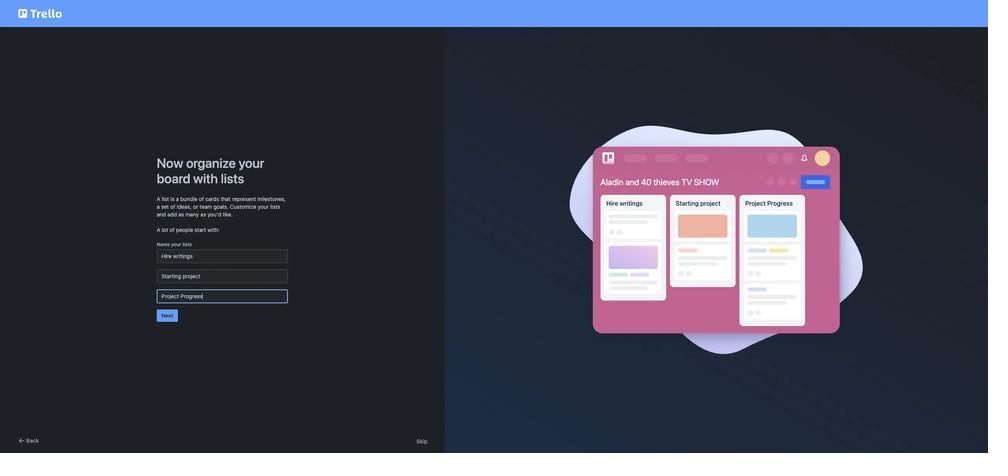 Task type: vqa. For each thing, say whether or not it's contained in the screenshot.
Template Board image
no



Task type: describe. For each thing, give the bounding box(es) containing it.
is
[[170, 196, 175, 202]]

and inside "a list is a bundle of cards that represent milestones, a set of ideas, or team goals. customize your lists and add as many as you'd like."
[[157, 211, 166, 218]]

trello image
[[17, 5, 63, 22]]

list
[[162, 196, 169, 202]]

a lot of people start with:
[[157, 227, 220, 233]]

team
[[200, 203, 212, 210]]

name
[[157, 242, 170, 247]]

a for a lot of people start with:
[[157, 227, 160, 233]]

2 vertical spatial of
[[170, 227, 175, 233]]

hire writings
[[607, 200, 643, 207]]

people
[[176, 227, 193, 233]]

your inside now organize your board with lists
[[239, 155, 264, 171]]

or
[[193, 203, 198, 210]]

add
[[167, 211, 177, 218]]

0 horizontal spatial lists
[[182, 242, 192, 247]]

e.g., Done text field
[[157, 290, 288, 303]]

tv
[[682, 177, 692, 187]]

lot
[[162, 227, 168, 233]]

project
[[745, 200, 766, 207]]

trello image
[[601, 150, 616, 166]]

next
[[161, 312, 173, 319]]

board
[[157, 171, 190, 186]]

progress
[[767, 200, 793, 207]]

represent
[[232, 196, 256, 202]]

ideas,
[[177, 203, 192, 210]]

customize
[[230, 203, 256, 210]]

project progress
[[745, 200, 793, 207]]

40
[[641, 177, 652, 187]]

lists inside "a list is a bundle of cards that represent milestones, a set of ideas, or team goals. customize your lists and add as many as you'd like."
[[270, 203, 280, 210]]

now
[[157, 155, 183, 171]]

now organize your board with lists
[[157, 155, 264, 186]]

start
[[195, 227, 206, 233]]



Task type: locate. For each thing, give the bounding box(es) containing it.
of down is
[[170, 203, 175, 210]]

of right lot
[[170, 227, 175, 233]]

skip button
[[417, 438, 428, 446]]

of up team
[[199, 196, 204, 202]]

name your lists
[[157, 242, 192, 247]]

your inside "a list is a bundle of cards that represent milestones, a set of ideas, or team goals. customize your lists and add as many as you'd like."
[[258, 203, 269, 210]]

a left lot
[[157, 227, 160, 233]]

lists down milestones,
[[270, 203, 280, 210]]

aladin
[[601, 177, 624, 187]]

2 as from the left
[[200, 211, 206, 218]]

a inside "a list is a bundle of cards that represent milestones, a set of ideas, or team goals. customize your lists and add as many as you'd like."
[[157, 196, 160, 202]]

that
[[221, 196, 231, 202]]

lists down a lot of people start with:
[[182, 242, 192, 247]]

like.
[[223, 211, 233, 218]]

0 vertical spatial of
[[199, 196, 204, 202]]

your up represent
[[239, 155, 264, 171]]

as down ideas,
[[178, 211, 184, 218]]

1 vertical spatial lists
[[270, 203, 280, 210]]

0 vertical spatial your
[[239, 155, 264, 171]]

0 vertical spatial a
[[176, 196, 179, 202]]

cards
[[205, 196, 219, 202]]

back
[[26, 437, 39, 444]]

2 a from the top
[[157, 227, 160, 233]]

your right "name" at bottom left
[[171, 242, 181, 247]]

e.g., Doing text field
[[157, 269, 288, 283]]

and
[[626, 177, 639, 187], [157, 211, 166, 218]]

0 vertical spatial and
[[626, 177, 639, 187]]

0 vertical spatial lists
[[221, 171, 244, 186]]

next button
[[157, 310, 178, 322]]

as down team
[[200, 211, 206, 218]]

0 horizontal spatial as
[[178, 211, 184, 218]]

writings
[[620, 200, 643, 207]]

starting project
[[676, 200, 721, 207]]

bundle
[[180, 196, 197, 202]]

0 horizontal spatial and
[[157, 211, 166, 218]]

starting
[[676, 200, 699, 207]]

2 horizontal spatial lists
[[270, 203, 280, 210]]

1 vertical spatial of
[[170, 203, 175, 210]]

1 vertical spatial your
[[258, 203, 269, 210]]

hire
[[607, 200, 618, 207]]

1 horizontal spatial and
[[626, 177, 639, 187]]

2 vertical spatial your
[[171, 242, 181, 247]]

aladin and 40 thieves tv show
[[601, 177, 719, 187]]

show
[[694, 177, 719, 187]]

a right is
[[176, 196, 179, 202]]

many
[[186, 211, 199, 218]]

a for a list is a bundle of cards that represent milestones, a set of ideas, or team goals. customize your lists and add as many as you'd like.
[[157, 196, 160, 202]]

set
[[161, 203, 169, 210]]

a
[[157, 196, 160, 202], [157, 227, 160, 233]]

lists
[[221, 171, 244, 186], [270, 203, 280, 210], [182, 242, 192, 247]]

goals.
[[214, 203, 229, 210]]

1 vertical spatial a
[[157, 203, 160, 210]]

1 vertical spatial a
[[157, 227, 160, 233]]

as
[[178, 211, 184, 218], [200, 211, 206, 218]]

a left list
[[157, 196, 160, 202]]

with
[[193, 171, 218, 186]]

project
[[701, 200, 721, 207]]

your
[[239, 155, 264, 171], [258, 203, 269, 210], [171, 242, 181, 247]]

1 horizontal spatial a
[[176, 196, 179, 202]]

milestones,
[[257, 196, 286, 202]]

1 as from the left
[[178, 211, 184, 218]]

organize
[[186, 155, 236, 171]]

skip
[[417, 438, 428, 445]]

thieves
[[654, 177, 680, 187]]

and down set
[[157, 211, 166, 218]]

0 horizontal spatial a
[[157, 203, 160, 210]]

lists up that
[[221, 171, 244, 186]]

a
[[176, 196, 179, 202], [157, 203, 160, 210]]

1 horizontal spatial as
[[200, 211, 206, 218]]

Name your lists text field
[[157, 249, 288, 263]]

1 vertical spatial and
[[157, 211, 166, 218]]

lists inside now organize your board with lists
[[221, 171, 244, 186]]

1 horizontal spatial lists
[[221, 171, 244, 186]]

your down milestones,
[[258, 203, 269, 210]]

0 vertical spatial a
[[157, 196, 160, 202]]

1 a from the top
[[157, 196, 160, 202]]

a left set
[[157, 203, 160, 210]]

with:
[[208, 227, 220, 233]]

of
[[199, 196, 204, 202], [170, 203, 175, 210], [170, 227, 175, 233]]

back button
[[17, 436, 39, 446]]

and left the 40
[[626, 177, 639, 187]]

2 vertical spatial lists
[[182, 242, 192, 247]]

a list is a bundle of cards that represent milestones, a set of ideas, or team goals. customize your lists and add as many as you'd like.
[[157, 196, 286, 218]]

you'd
[[208, 211, 221, 218]]



